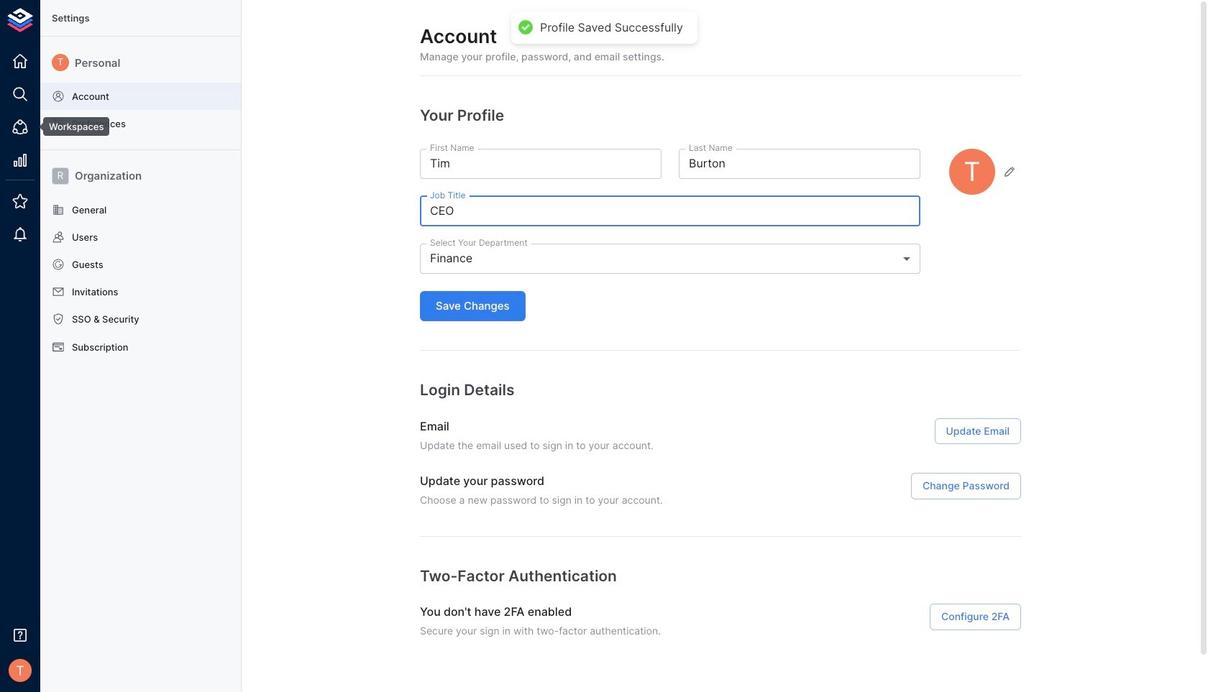 Task type: vqa. For each thing, say whether or not it's contained in the screenshot.
'Go Back' image
no



Task type: describe. For each thing, give the bounding box(es) containing it.
CEO text field
[[420, 196, 921, 227]]

John text field
[[420, 149, 662, 179]]



Task type: locate. For each thing, give the bounding box(es) containing it.
tooltip
[[33, 117, 110, 136]]

Doe text field
[[679, 149, 921, 179]]

status
[[540, 20, 683, 35]]

  field
[[420, 244, 921, 274]]



